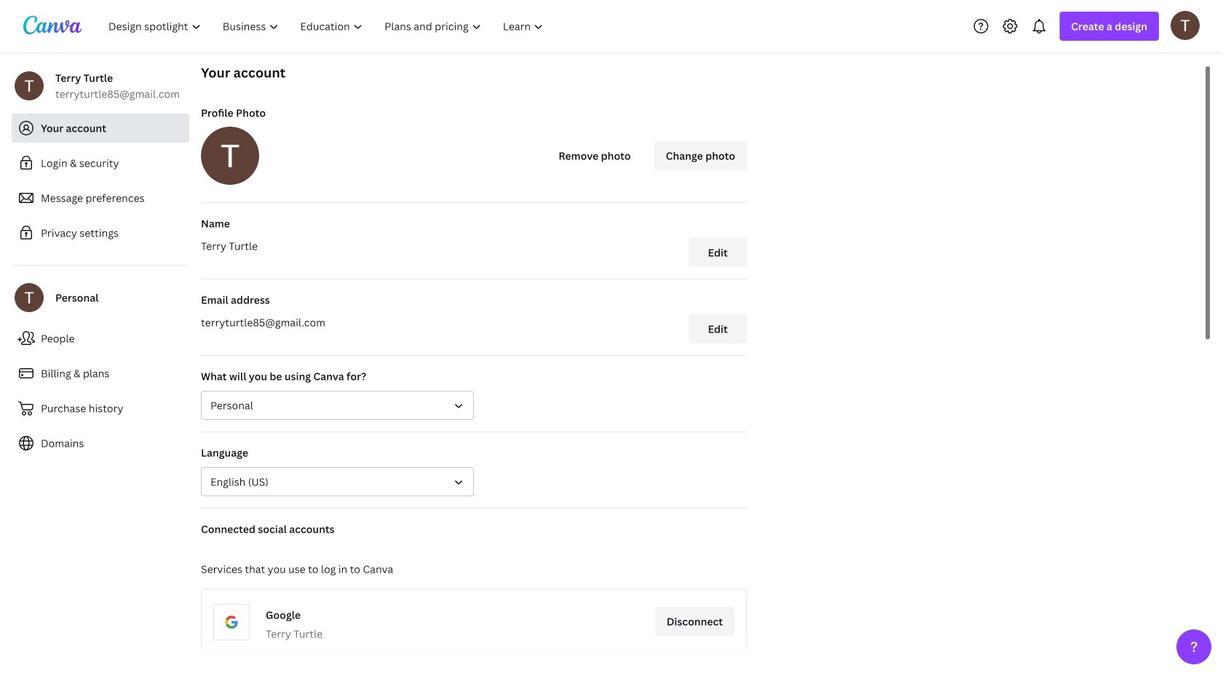 Task type: locate. For each thing, give the bounding box(es) containing it.
Language: English (US) button
[[201, 467, 474, 496]]

None button
[[201, 391, 474, 420]]



Task type: vqa. For each thing, say whether or not it's contained in the screenshot.
THIRD- in the allow canva to enrich my profile by collecting additional information about me from third- party providers so canva can offer me a more personalized experience and tailored recommendations.
no



Task type: describe. For each thing, give the bounding box(es) containing it.
terry turtle image
[[1171, 11, 1200, 40]]

top level navigation element
[[99, 12, 556, 41]]



